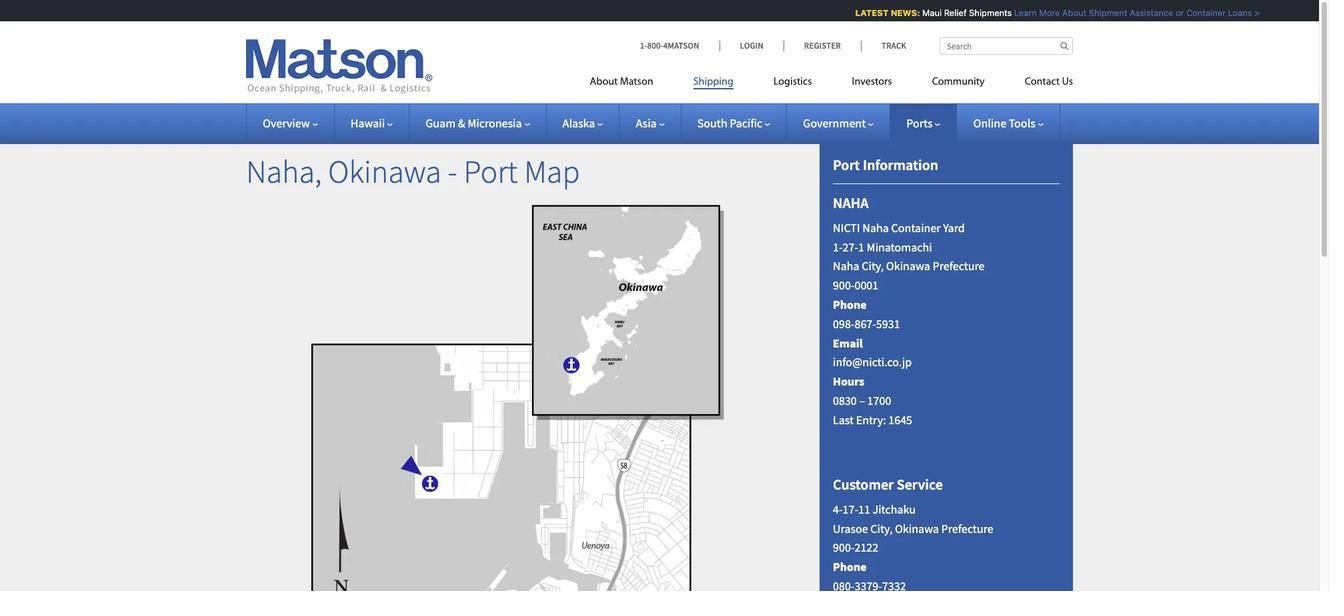 Task type: vqa. For each thing, say whether or not it's contained in the screenshot.
Asia
yes



Task type: describe. For each thing, give the bounding box(es) containing it.
investors link
[[832, 70, 913, 97]]

naha,
[[246, 151, 322, 191]]

south
[[698, 115, 728, 131]]

naha
[[833, 194, 869, 212]]

port inside section
[[833, 155, 860, 174]]

1- inside nicti naha container yard 1-27-1 minatomachi naha city, okinawa prefecture 900-0001 phone 098-867-5931 email info@nicti.co.jp hours 0830 – 1700 last entry: 1645
[[833, 239, 843, 255]]

jitchaku
[[873, 502, 916, 517]]

800-
[[648, 40, 664, 51]]

>
[[1250, 7, 1255, 18]]

about inside top menu navigation
[[590, 77, 618, 87]]

blue matson logo with ocean, shipping, truck, rail and logistics written beneath it. image
[[246, 39, 433, 94]]

about matson link
[[590, 70, 674, 97]]

us
[[1062, 77, 1074, 87]]

information
[[863, 155, 939, 174]]

867-
[[855, 316, 877, 331]]

5931
[[877, 316, 901, 331]]

about matson
[[590, 77, 654, 87]]

–
[[860, 393, 865, 408]]

tools
[[1009, 115, 1036, 131]]

login link
[[720, 40, 784, 51]]

minatomachi
[[867, 239, 933, 255]]

register link
[[784, 40, 861, 51]]

logistics
[[774, 77, 812, 87]]

online tools link
[[974, 115, 1044, 131]]

-
[[448, 151, 458, 191]]

shipping link
[[674, 70, 754, 97]]

track
[[882, 40, 907, 51]]

learn more about shipment assistance or container loans > link
[[1010, 7, 1255, 18]]

relief
[[939, 7, 962, 18]]

alaska link
[[563, 115, 603, 131]]

phone inside nicti naha container yard 1-27-1 minatomachi naha city, okinawa prefecture 900-0001 phone 098-867-5931 email info@nicti.co.jp hours 0830 – 1700 last entry: 1645
[[833, 297, 867, 312]]

latest news: maui relief shipments learn more about shipment assistance or container loans >
[[851, 7, 1255, 18]]

900- inside nicti naha container yard 1-27-1 minatomachi naha city, okinawa prefecture 900-0001 phone 098-867-5931 email info@nicti.co.jp hours 0830 – 1700 last entry: 1645
[[833, 278, 855, 293]]

shipment
[[1084, 7, 1123, 18]]

1-800-4matson link
[[640, 40, 720, 51]]

register
[[805, 40, 841, 51]]

0830
[[833, 393, 857, 408]]

1645
[[889, 412, 913, 428]]

yard
[[944, 220, 965, 235]]

contact us
[[1025, 77, 1074, 87]]

098-
[[833, 316, 855, 331]]

overview link
[[263, 115, 318, 131]]

guam & micronesia link
[[426, 115, 530, 131]]

0 vertical spatial about
[[1058, 7, 1082, 18]]

prefecture inside nicti naha container yard 1-27-1 minatomachi naha city, okinawa prefecture 900-0001 phone 098-867-5931 email info@nicti.co.jp hours 0830 – 1700 last entry: 1645
[[933, 258, 985, 274]]

4matson
[[664, 40, 700, 51]]

0 vertical spatial okinawa
[[328, 151, 442, 191]]

email
[[833, 335, 863, 351]]

17-
[[843, 502, 859, 517]]

assistance
[[1125, 7, 1169, 18]]

pacific
[[730, 115, 763, 131]]

government
[[804, 115, 866, 131]]

community link
[[913, 70, 1005, 97]]

micronesia
[[468, 115, 522, 131]]

urasoe
[[833, 521, 869, 536]]

shipments
[[964, 7, 1007, 18]]

container inside nicti naha container yard 1-27-1 minatomachi naha city, okinawa prefecture 900-0001 phone 098-867-5931 email info@nicti.co.jp hours 0830 – 1700 last entry: 1645
[[892, 220, 941, 235]]

loans
[[1224, 7, 1248, 18]]

2122
[[855, 540, 879, 555]]

community
[[933, 77, 985, 87]]

government link
[[804, 115, 874, 131]]

1 horizontal spatial naha
[[863, 220, 889, 235]]

Search search field
[[940, 37, 1074, 55]]

entry:
[[857, 412, 887, 428]]

okinawa inside nicti naha container yard 1-27-1 minatomachi naha city, okinawa prefecture 900-0001 phone 098-867-5931 email info@nicti.co.jp hours 0830 – 1700 last entry: 1645
[[887, 258, 931, 274]]

0 vertical spatial container
[[1182, 7, 1221, 18]]

hawaii
[[351, 115, 385, 131]]

&
[[458, 115, 465, 131]]

last
[[833, 412, 854, 428]]

online
[[974, 115, 1007, 131]]

section containing port information
[[803, 123, 1090, 591]]



Task type: locate. For each thing, give the bounding box(es) containing it.
1700
[[868, 393, 892, 408]]

1 horizontal spatial container
[[1182, 7, 1221, 18]]

1 vertical spatial naha
[[833, 258, 860, 274]]

guam
[[426, 115, 456, 131]]

1 vertical spatial about
[[590, 77, 618, 87]]

about left "matson"
[[590, 77, 618, 87]]

okinawa inside 4-17-11 jitchaku urasoe city, okinawa prefecture 900-2122 phone
[[895, 521, 939, 536]]

2 phone from the top
[[833, 559, 867, 575]]

None search field
[[940, 37, 1074, 55]]

shipping
[[694, 77, 734, 87]]

port up naha
[[833, 155, 860, 174]]

900-
[[833, 278, 855, 293], [833, 540, 855, 555]]

contact
[[1025, 77, 1060, 87]]

city,
[[862, 258, 884, 274], [871, 521, 893, 536]]

2 vertical spatial okinawa
[[895, 521, 939, 536]]

naha down 27- on the top right of page
[[833, 258, 860, 274]]

1 horizontal spatial about
[[1058, 7, 1082, 18]]

ports
[[907, 115, 933, 131]]

contact us link
[[1005, 70, 1074, 97]]

search image
[[1061, 41, 1069, 50]]

0 vertical spatial naha
[[863, 220, 889, 235]]

city, up 0001 on the right
[[862, 258, 884, 274]]

900- up "098-"
[[833, 278, 855, 293]]

nicti
[[833, 220, 861, 235]]

track link
[[861, 40, 907, 51]]

1
[[859, 239, 865, 255]]

1 vertical spatial phone
[[833, 559, 867, 575]]

1-800-4matson
[[640, 40, 700, 51]]

maui
[[918, 7, 937, 18]]

info@nicti.co.jp
[[833, 355, 912, 370]]

okinawa down jitchaku
[[895, 521, 939, 536]]

service
[[897, 475, 943, 494]]

900- down the urasoe at the bottom
[[833, 540, 855, 555]]

south pacific link
[[698, 115, 771, 131]]

phone up "098-"
[[833, 297, 867, 312]]

1 vertical spatial 1-
[[833, 239, 843, 255]]

or
[[1171, 7, 1180, 18]]

city, inside nicti naha container yard 1-27-1 minatomachi naha city, okinawa prefecture 900-0001 phone 098-867-5931 email info@nicti.co.jp hours 0830 – 1700 last entry: 1645
[[862, 258, 884, 274]]

prefecture inside 4-17-11 jitchaku urasoe city, okinawa prefecture 900-2122 phone
[[942, 521, 994, 536]]

4-17-11 jitchaku urasoe city, okinawa prefecture 900-2122 phone
[[833, 502, 994, 575]]

container right or on the top right of the page
[[1182, 7, 1221, 18]]

1- down nicti
[[833, 239, 843, 255]]

prefecture down service
[[942, 521, 994, 536]]

port information
[[833, 155, 939, 174]]

phone
[[833, 297, 867, 312], [833, 559, 867, 575]]

port
[[464, 151, 518, 191], [833, 155, 860, 174]]

1 vertical spatial city,
[[871, 521, 893, 536]]

hawaii link
[[351, 115, 393, 131]]

about
[[1058, 7, 1082, 18], [590, 77, 618, 87]]

port right the -
[[464, 151, 518, 191]]

0 vertical spatial 1-
[[640, 40, 648, 51]]

0 horizontal spatial port
[[464, 151, 518, 191]]

0 vertical spatial prefecture
[[933, 258, 985, 274]]

asia link
[[636, 115, 665, 131]]

1 900- from the top
[[833, 278, 855, 293]]

2 900- from the top
[[833, 540, 855, 555]]

0 horizontal spatial container
[[892, 220, 941, 235]]

okinawa down hawaii "link"
[[328, 151, 442, 191]]

1 vertical spatial container
[[892, 220, 941, 235]]

1 vertical spatial okinawa
[[887, 258, 931, 274]]

okinawa
[[328, 151, 442, 191], [887, 258, 931, 274], [895, 521, 939, 536]]

900- inside 4-17-11 jitchaku urasoe city, okinawa prefecture 900-2122 phone
[[833, 540, 855, 555]]

0 horizontal spatial about
[[590, 77, 618, 87]]

0 vertical spatial 900-
[[833, 278, 855, 293]]

1 horizontal spatial port
[[833, 155, 860, 174]]

prefecture
[[933, 258, 985, 274], [942, 521, 994, 536]]

asia
[[636, 115, 657, 131]]

1 vertical spatial prefecture
[[942, 521, 994, 536]]

0001
[[855, 278, 879, 293]]

news:
[[886, 7, 915, 18]]

latest
[[851, 7, 884, 18]]

0 vertical spatial city,
[[862, 258, 884, 274]]

naha up 1
[[863, 220, 889, 235]]

0 vertical spatial phone
[[833, 297, 867, 312]]

map
[[524, 151, 580, 191]]

0 horizontal spatial 1-
[[640, 40, 648, 51]]

hours
[[833, 374, 865, 389]]

alaska
[[563, 115, 595, 131]]

1-
[[640, 40, 648, 51], [833, 239, 843, 255]]

city, inside 4-17-11 jitchaku urasoe city, okinawa prefecture 900-2122 phone
[[871, 521, 893, 536]]

investors
[[852, 77, 893, 87]]

naha, okinawa - port map
[[246, 151, 580, 191]]

overview
[[263, 115, 310, 131]]

container up minatomachi
[[892, 220, 941, 235]]

section
[[803, 123, 1090, 591]]

matson
[[620, 77, 654, 87]]

about right more
[[1058, 7, 1082, 18]]

customer service
[[833, 475, 943, 494]]

logistics link
[[754, 70, 832, 97]]

0 horizontal spatial naha
[[833, 258, 860, 274]]

1 phone from the top
[[833, 297, 867, 312]]

more
[[1035, 7, 1055, 18]]

city, down jitchaku
[[871, 521, 893, 536]]

1 horizontal spatial 1-
[[833, 239, 843, 255]]

phone down 2122
[[833, 559, 867, 575]]

login
[[740, 40, 764, 51]]

nicti naha container yard 1-27-1 minatomachi naha city, okinawa prefecture 900-0001 phone 098-867-5931 email info@nicti.co.jp hours 0830 – 1700 last entry: 1645
[[833, 220, 985, 428]]

online tools
[[974, 115, 1036, 131]]

prefecture down yard
[[933, 258, 985, 274]]

container
[[1182, 7, 1221, 18], [892, 220, 941, 235]]

11
[[859, 502, 871, 517]]

naha
[[863, 220, 889, 235], [833, 258, 860, 274]]

top menu navigation
[[590, 70, 1074, 97]]

okinawa down minatomachi
[[887, 258, 931, 274]]

guam & micronesia
[[426, 115, 522, 131]]

south pacific
[[698, 115, 763, 131]]

customer
[[833, 475, 894, 494]]

4-
[[833, 502, 843, 517]]

phone inside 4-17-11 jitchaku urasoe city, okinawa prefecture 900-2122 phone
[[833, 559, 867, 575]]

ports link
[[907, 115, 941, 131]]

learn
[[1010, 7, 1032, 18]]

1 vertical spatial 900-
[[833, 540, 855, 555]]

1- up "matson"
[[640, 40, 648, 51]]

27-
[[843, 239, 859, 255]]



